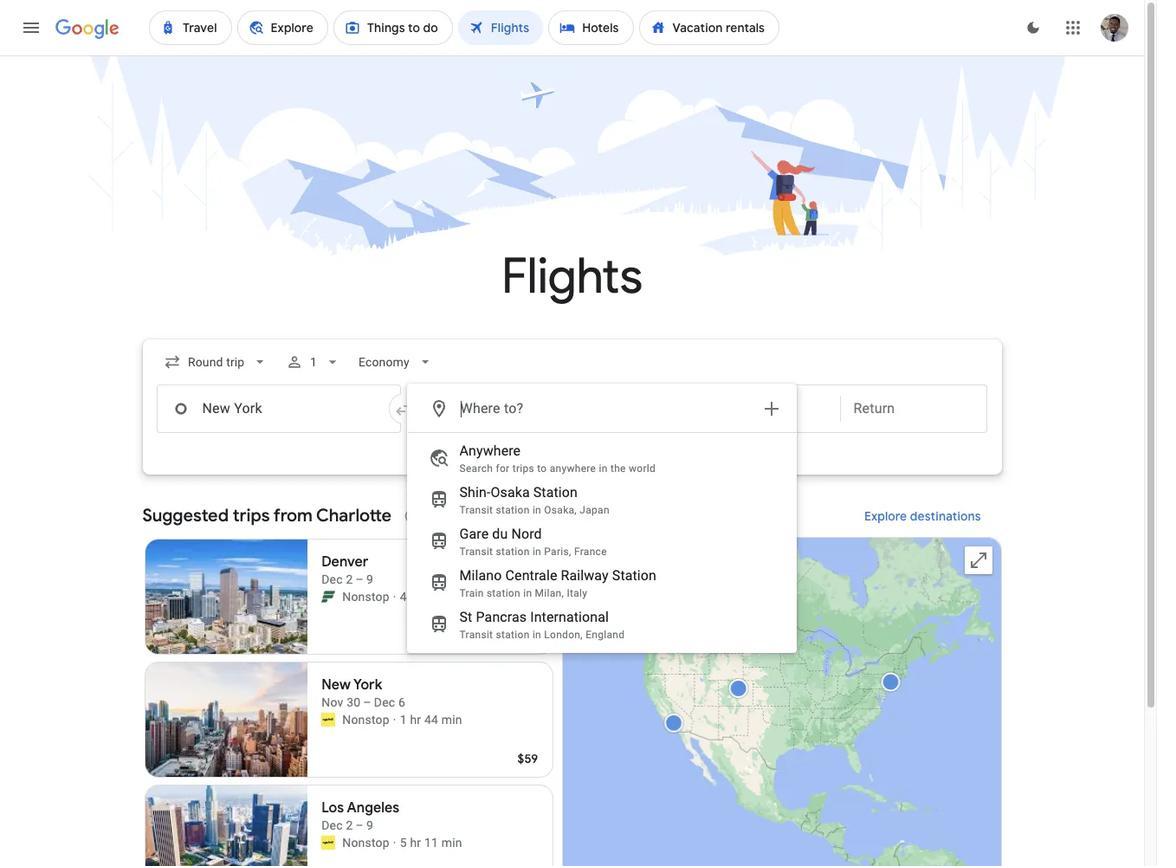 Task type: locate. For each thing, give the bounding box(es) containing it.
suggested trips from charlotte region
[[142, 495, 1002, 866]]

1 vertical spatial 59 us dollars text field
[[517, 751, 538, 767]]

dec down los
[[322, 819, 343, 832]]

 image for denver
[[393, 588, 396, 605]]

station up pancras at the left
[[487, 587, 521, 599]]

station inside shin-osaka station transit station in osaka, japan
[[496, 504, 530, 516]]

explore
[[563, 465, 606, 481], [864, 508, 907, 524]]

trips
[[512, 463, 534, 475], [233, 505, 270, 527]]

station for pancras
[[496, 629, 530, 641]]

0 horizontal spatial 1
[[310, 355, 317, 369]]

2 – 9 down denver
[[346, 573, 373, 586]]

enter your destination dialog
[[407, 384, 796, 653]]

2 horizontal spatial 1
[[424, 590, 431, 604]]

1 vertical spatial hr
[[410, 713, 421, 727]]

0 vertical spatial min
[[435, 590, 455, 604]]

in
[[599, 463, 608, 475], [533, 504, 541, 516], [533, 546, 541, 558], [523, 587, 532, 599], [533, 629, 541, 641]]

0 vertical spatial 2 – 9
[[346, 573, 373, 586]]

hr left 44
[[410, 713, 421, 727]]

44
[[424, 713, 438, 727]]

england
[[586, 629, 625, 641]]

 image down 30 – dec
[[393, 711, 396, 728]]

list box
[[408, 433, 796, 652]]

in down centrale
[[523, 587, 532, 599]]

italy
[[567, 587, 588, 599]]

transit down "shin-"
[[460, 504, 493, 516]]

in inside milano centrale railway station train station in milan, italy
[[523, 587, 532, 599]]

station
[[533, 484, 578, 501], [612, 567, 657, 584]]

2 nonstop from the top
[[342, 713, 390, 727]]

1 horizontal spatial trips
[[512, 463, 534, 475]]

2 vertical spatial nonstop
[[342, 836, 390, 850]]

4 hr 1 min
[[400, 590, 455, 604]]

2 transit from the top
[[460, 546, 493, 558]]

min for denver
[[435, 590, 455, 604]]

1 vertical spatial explore
[[864, 508, 907, 524]]

station up the 'osaka,'
[[533, 484, 578, 501]]

nonstop down 30 – dec
[[342, 713, 390, 727]]

0 vertical spatial station
[[533, 484, 578, 501]]

station inside gare du nord transit station in paris, france
[[496, 546, 530, 558]]

0 vertical spatial hr
[[410, 590, 421, 604]]

59 us dollars text field for denver
[[517, 628, 538, 644]]

 image left 5
[[393, 834, 396, 851]]

hr
[[410, 590, 421, 604], [410, 713, 421, 727], [410, 836, 421, 850]]

destination, select multiple airports image
[[761, 398, 782, 419]]

1 inside popup button
[[310, 355, 317, 369]]

2 $59 from the top
[[517, 751, 538, 767]]

2 vertical spatial min
[[441, 836, 462, 850]]

in for nord
[[533, 546, 541, 558]]

2 vertical spatial transit
[[460, 629, 493, 641]]

3  image from the top
[[393, 834, 396, 851]]

gare
[[460, 526, 489, 542]]

nord
[[511, 526, 542, 542]]

min
[[435, 590, 455, 604], [441, 713, 462, 727], [441, 836, 462, 850]]

dec inside denver dec 2 – 9
[[322, 573, 343, 586]]

in down nord
[[533, 546, 541, 558]]

2 2 – 9 from the top
[[346, 819, 373, 832]]

japan
[[580, 504, 610, 516]]

None text field
[[156, 385, 401, 433]]

transit for st
[[460, 629, 493, 641]]

station down pancras at the left
[[496, 629, 530, 641]]

0 horizontal spatial explore
[[563, 465, 606, 481]]

hr for new york
[[410, 713, 421, 727]]

trips inside region
[[233, 505, 270, 527]]

min left the 'train'
[[435, 590, 455, 604]]

59 us dollars text field for new york
[[517, 751, 538, 767]]

1  image from the top
[[393, 588, 396, 605]]

station down osaka
[[496, 504, 530, 516]]

0 vertical spatial 59 us dollars text field
[[517, 628, 538, 644]]

station down gare du nord option
[[612, 567, 657, 584]]

main menu image
[[21, 17, 42, 38]]

milan,
[[535, 587, 564, 599]]

1 dec from the top
[[322, 573, 343, 586]]

station inside st pancras international transit station in london, england
[[496, 629, 530, 641]]

milano centrale railway station train station in milan, italy
[[460, 567, 657, 599]]

2 59 us dollars text field from the top
[[517, 751, 538, 767]]

1 vertical spatial  image
[[393, 711, 396, 728]]

in left london,
[[533, 629, 541, 641]]

0 vertical spatial transit
[[460, 504, 493, 516]]

0 horizontal spatial station
[[533, 484, 578, 501]]

denver dec 2 – 9
[[322, 553, 373, 586]]

hr right 5
[[410, 836, 421, 850]]

1 vertical spatial dec
[[322, 819, 343, 832]]

spirit image
[[322, 836, 335, 850]]

milano
[[460, 567, 502, 584]]

1 horizontal spatial explore
[[864, 508, 907, 524]]

1 vertical spatial $59
[[517, 751, 538, 767]]

transit down gare
[[460, 546, 493, 558]]

charlotte
[[316, 505, 392, 527]]

in inside gare du nord transit station in paris, france
[[533, 546, 541, 558]]

59 US dollars text field
[[517, 628, 538, 644], [517, 751, 538, 767]]

dec
[[322, 573, 343, 586], [322, 819, 343, 832]]

in left the at the right
[[599, 463, 608, 475]]

international
[[530, 609, 609, 625]]

station
[[496, 504, 530, 516], [496, 546, 530, 558], [487, 587, 521, 599], [496, 629, 530, 641]]

gare du nord option
[[408, 521, 796, 562]]

transit inside st pancras international transit station in london, england
[[460, 629, 493, 641]]

station inside shin-osaka station transit station in osaka, japan
[[533, 484, 578, 501]]

explore destinations button
[[843, 495, 1002, 537]]

anywhere
[[550, 463, 596, 475]]

1 2 – 9 from the top
[[346, 573, 373, 586]]

$59 for new york
[[517, 751, 538, 767]]

1 for 1 hr 44 min
[[400, 713, 407, 727]]

2  image from the top
[[393, 711, 396, 728]]

in inside shin-osaka station transit station in osaka, japan
[[533, 504, 541, 516]]

station down the du at bottom
[[496, 546, 530, 558]]

0 horizontal spatial trips
[[233, 505, 270, 527]]

2 vertical spatial 1
[[400, 713, 407, 727]]

1 horizontal spatial station
[[612, 567, 657, 584]]

1 $59 from the top
[[517, 628, 538, 644]]

trips left to
[[512, 463, 534, 475]]

transit
[[460, 504, 493, 516], [460, 546, 493, 558], [460, 629, 493, 641]]

2 dec from the top
[[322, 819, 343, 832]]

st
[[460, 609, 472, 625]]

0 vertical spatial  image
[[393, 588, 396, 605]]

1 vertical spatial min
[[441, 713, 462, 727]]

2 vertical spatial  image
[[393, 834, 396, 851]]

osaka
[[491, 484, 530, 501]]

1 horizontal spatial 1
[[400, 713, 407, 727]]

 image left 4
[[393, 588, 396, 605]]

1 button
[[279, 341, 348, 383]]

1 for 1
[[310, 355, 317, 369]]

1 transit from the top
[[460, 504, 493, 516]]

2 – 9
[[346, 573, 373, 586], [346, 819, 373, 832]]

hr for los angeles
[[410, 836, 421, 850]]

2 vertical spatial hr
[[410, 836, 421, 850]]

30 – dec
[[347, 696, 395, 709]]

trips left from
[[233, 505, 270, 527]]

1 vertical spatial station
[[612, 567, 657, 584]]

st pancras international option
[[408, 604, 796, 645]]

in left the 'osaka,'
[[533, 504, 541, 516]]

1 vertical spatial nonstop
[[342, 713, 390, 727]]

min right 11
[[441, 836, 462, 850]]

3 transit from the top
[[460, 629, 493, 641]]

 image
[[393, 588, 396, 605], [393, 711, 396, 728], [393, 834, 396, 851]]

3 nonstop from the top
[[342, 836, 390, 850]]

1 nonstop from the top
[[342, 590, 390, 604]]

new york nov 30 – dec 6
[[322, 676, 405, 709]]

transit inside gare du nord transit station in paris, france
[[460, 546, 493, 558]]

osaka,
[[544, 504, 577, 516]]

dec up frontier image
[[322, 573, 343, 586]]

spirit image
[[322, 713, 335, 727]]

explore inside suggested trips from charlotte region
[[864, 508, 907, 524]]

1
[[310, 355, 317, 369], [424, 590, 431, 604], [400, 713, 407, 727]]

min for los angeles
[[441, 836, 462, 850]]

1 hr from the top
[[410, 590, 421, 604]]

2 – 9 down angeles
[[346, 819, 373, 832]]

$59
[[517, 628, 538, 644], [517, 751, 538, 767]]

to
[[537, 463, 547, 475]]

0 vertical spatial explore
[[563, 465, 606, 481]]

transit inside shin-osaka station transit station in osaka, japan
[[460, 504, 493, 516]]

nonstop down denver dec 2 – 9
[[342, 590, 390, 604]]

london,
[[544, 629, 583, 641]]

3 hr from the top
[[410, 836, 421, 850]]

to?
[[504, 400, 523, 417]]

list box containing anywhere
[[408, 433, 796, 652]]

transit down st
[[460, 629, 493, 641]]

0 vertical spatial $59
[[517, 628, 538, 644]]

0 vertical spatial trips
[[512, 463, 534, 475]]

0 vertical spatial dec
[[322, 573, 343, 586]]

explore inside the flight search box
[[563, 465, 606, 481]]

list box inside enter your destination dialog
[[408, 433, 796, 652]]

hr right 4
[[410, 590, 421, 604]]

2 hr from the top
[[410, 713, 421, 727]]

0 vertical spatial 1
[[310, 355, 317, 369]]

du
[[492, 526, 508, 542]]

nonstop
[[342, 590, 390, 604], [342, 713, 390, 727], [342, 836, 390, 850]]

min right 44
[[441, 713, 462, 727]]

shin-
[[460, 484, 491, 501]]

nonstop down los angeles dec 2 – 9
[[342, 836, 390, 850]]

1 59 us dollars text field from the top
[[517, 628, 538, 644]]

1 vertical spatial trips
[[233, 505, 270, 527]]

in inside anywhere search for trips to anywhere in the world
[[599, 463, 608, 475]]

in inside st pancras international transit station in london, england
[[533, 629, 541, 641]]

0 vertical spatial nonstop
[[342, 590, 390, 604]]

Where else? text field
[[460, 388, 751, 430]]

None field
[[156, 346, 275, 378], [352, 346, 440, 378], [156, 346, 275, 378], [352, 346, 440, 378]]

transit for shin-
[[460, 504, 493, 516]]

1 vertical spatial 2 – 9
[[346, 819, 373, 832]]

1 vertical spatial transit
[[460, 546, 493, 558]]



Task type: vqa. For each thing, say whether or not it's contained in the screenshot.
bottommost 2 – 9
yes



Task type: describe. For each thing, give the bounding box(es) containing it.
train
[[460, 587, 484, 599]]

min for new york
[[441, 713, 462, 727]]

$59 for denver
[[517, 628, 538, 644]]

1 vertical spatial 1
[[424, 590, 431, 604]]

st pancras international transit station in london, england
[[460, 609, 625, 641]]

suggested trips from charlotte
[[142, 505, 392, 527]]

Return text field
[[854, 385, 973, 432]]

explore for explore destinations
[[864, 508, 907, 524]]

where to?
[[460, 400, 523, 417]]

change appearance image
[[1013, 7, 1054, 49]]

 image for new york
[[393, 711, 396, 728]]

in for station
[[533, 504, 541, 516]]

new
[[322, 676, 351, 694]]

railway
[[561, 567, 609, 584]]

where
[[460, 400, 500, 417]]

2 – 9 inside los angeles dec 2 – 9
[[346, 819, 373, 832]]

anywhere option
[[408, 437, 796, 479]]

Departure text field
[[707, 385, 827, 432]]

anywhere
[[460, 443, 521, 459]]

los angeles dec 2 – 9
[[322, 799, 400, 832]]

5
[[400, 836, 407, 850]]

Flight search field
[[129, 340, 1016, 653]]

station for du
[[496, 546, 530, 558]]

shin-osaka station transit station in osaka, japan
[[460, 484, 610, 516]]

nonstop for angeles
[[342, 836, 390, 850]]

station inside milano centrale railway station train station in milan, italy
[[612, 567, 657, 584]]

6
[[398, 696, 405, 709]]

angeles
[[347, 799, 400, 817]]

2 – 9 inside denver dec 2 – 9
[[346, 573, 373, 586]]

gare du nord transit station in paris, france
[[460, 526, 607, 558]]

station inside milano centrale railway station train station in milan, italy
[[487, 587, 521, 599]]

transit for gare
[[460, 546, 493, 558]]

in for international
[[533, 629, 541, 641]]

hr for denver
[[410, 590, 421, 604]]

paris,
[[544, 546, 571, 558]]

station for osaka
[[496, 504, 530, 516]]

suggested
[[142, 505, 229, 527]]

5 hr 11 min
[[400, 836, 462, 850]]

nonstop for dec
[[342, 590, 390, 604]]

1 hr 44 min
[[400, 713, 462, 727]]

nonstop for york
[[342, 713, 390, 727]]

search
[[460, 463, 493, 475]]

anywhere search for trips to anywhere in the world
[[460, 443, 656, 475]]

shin-osaka station option
[[408, 479, 796, 521]]

from
[[273, 505, 313, 527]]

explore destinations
[[864, 508, 981, 524]]

explore button
[[525, 456, 619, 490]]

nov
[[322, 696, 343, 709]]

world
[[629, 463, 656, 475]]

centrale
[[505, 567, 557, 584]]

for
[[496, 463, 510, 475]]

pancras
[[476, 609, 527, 625]]

france
[[574, 546, 607, 558]]

4
[[400, 590, 407, 604]]

york
[[353, 676, 382, 694]]

frontier image
[[322, 590, 335, 604]]

 image for los angeles
[[393, 834, 396, 851]]

the
[[611, 463, 626, 475]]

dec inside los angeles dec 2 – 9
[[322, 819, 343, 832]]

los
[[322, 799, 344, 817]]

destinations
[[910, 508, 981, 524]]

trips inside anywhere search for trips to anywhere in the world
[[512, 463, 534, 475]]

milano centrale railway station option
[[408, 562, 796, 604]]

explore for explore
[[563, 465, 606, 481]]

11
[[424, 836, 438, 850]]

flights
[[502, 246, 643, 307]]

denver
[[322, 553, 368, 571]]



